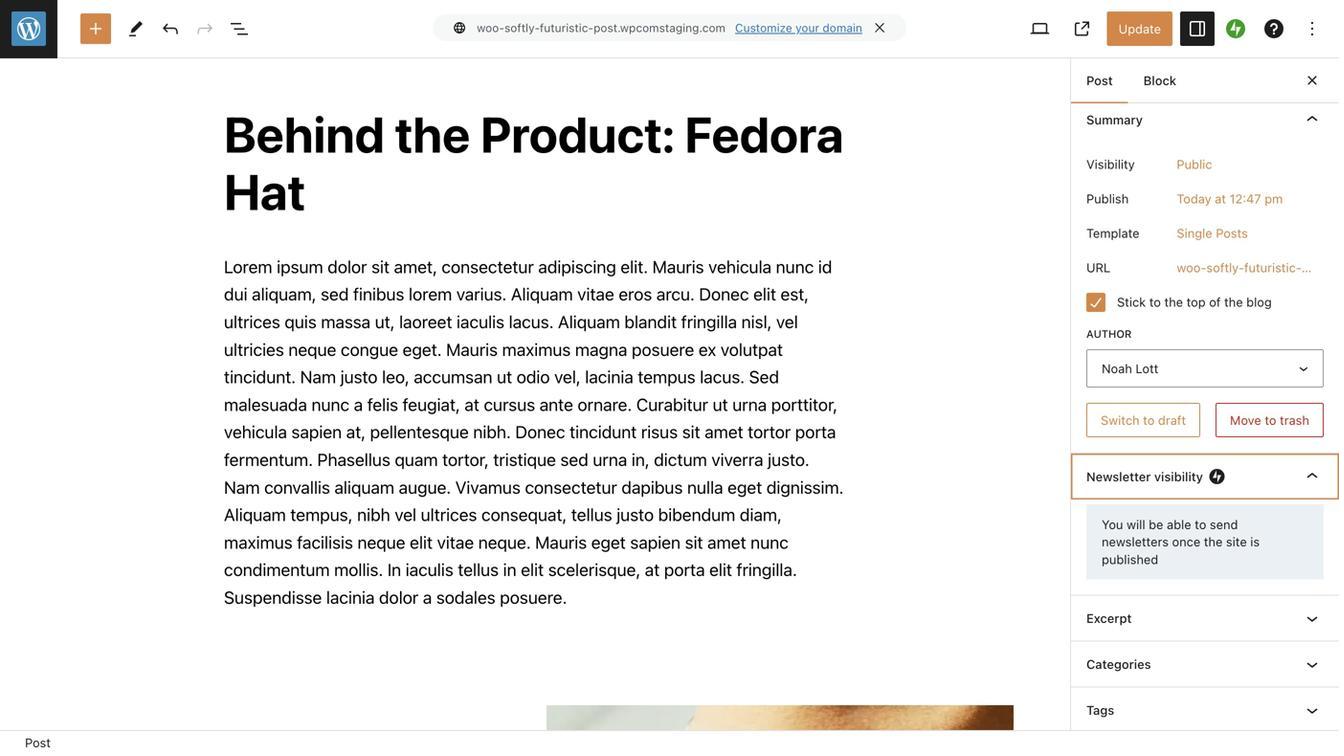 Task type: describe. For each thing, give the bounding box(es) containing it.
newsletter
[[1087, 470, 1152, 484]]

to for trash
[[1265, 413, 1277, 428]]

help image
[[1263, 17, 1286, 40]]

single
[[1177, 226, 1213, 240]]

post inside post button
[[1087, 73, 1114, 88]]

preview image
[[1029, 17, 1052, 40]]

author
[[1087, 328, 1132, 340]]

newsletters
[[1102, 535, 1169, 549]]

tags
[[1087, 703, 1115, 718]]

at
[[1216, 192, 1227, 206]]

once
[[1173, 535, 1201, 549]]

stick
[[1118, 295, 1147, 310]]

update button
[[1108, 11, 1173, 46]]

switch to draft
[[1101, 413, 1187, 428]]

top
[[1187, 295, 1206, 310]]

toggle block inserter image
[[84, 17, 107, 40]]

you will be able to send newsletters once the site is published
[[1102, 518, 1261, 567]]

summary
[[1087, 113, 1143, 127]]

trash
[[1281, 413, 1310, 428]]

visibility
[[1087, 157, 1136, 171]]

excerpt button
[[1072, 596, 1340, 641]]

newsletter visibility
[[1087, 470, 1204, 484]]

to for draft
[[1144, 413, 1155, 428]]

Stick to the top of the blog checkbox
[[1087, 293, 1106, 312]]

summary button
[[1072, 97, 1340, 142]]

will
[[1127, 518, 1146, 532]]

view post image
[[1071, 17, 1094, 40]]

today at 12:47 pm button
[[1166, 181, 1295, 216]]

today
[[1177, 192, 1212, 206]]

send
[[1210, 518, 1239, 532]]

site
[[1227, 535, 1248, 549]]

futuristic-
[[540, 21, 594, 34]]

newsletter visibility button
[[1072, 454, 1340, 500]]

post.wpcomstaging.com
[[594, 21, 726, 34]]

2 horizontal spatial the
[[1225, 295, 1244, 310]]

customize your domain button
[[736, 21, 863, 34]]

blog
[[1247, 295, 1273, 310]]

switch to draft button
[[1087, 403, 1201, 438]]

tags button
[[1072, 688, 1340, 733]]

post button
[[1072, 57, 1129, 103]]

stick to the top of the blog
[[1118, 295, 1273, 310]]

draft
[[1159, 413, 1187, 428]]

domain
[[823, 21, 863, 34]]

document overview image
[[228, 17, 251, 40]]



Task type: vqa. For each thing, say whether or not it's contained in the screenshot.
Single Posts dropdown button
yes



Task type: locate. For each thing, give the bounding box(es) containing it.
move to trash
[[1231, 413, 1310, 428]]

settings image
[[1187, 17, 1210, 40]]

1 horizontal spatial post
[[1087, 73, 1114, 88]]

to right 'stick'
[[1150, 295, 1162, 310]]

to for the
[[1150, 295, 1162, 310]]

posts
[[1217, 226, 1249, 240]]

0 vertical spatial post
[[1087, 73, 1114, 88]]

move
[[1231, 413, 1262, 428]]

redo image
[[193, 17, 216, 40]]

public
[[1177, 157, 1213, 171]]

the right of
[[1225, 295, 1244, 310]]

post
[[1087, 73, 1114, 88], [25, 736, 51, 750]]

block button
[[1129, 57, 1192, 103]]

template
[[1087, 226, 1140, 240]]

the
[[1165, 295, 1184, 310], [1225, 295, 1244, 310], [1205, 535, 1223, 549]]

to inside you will be able to send newsletters once the site is published
[[1195, 518, 1207, 532]]

0 horizontal spatial post
[[25, 736, 51, 750]]

to
[[1150, 295, 1162, 310], [1144, 413, 1155, 428], [1265, 413, 1277, 428], [1195, 518, 1207, 532]]

close settings image
[[1302, 69, 1325, 92]]

categories button
[[1072, 642, 1340, 687]]

today at 12:47 pm
[[1177, 192, 1284, 206]]

is
[[1251, 535, 1261, 549]]

tools image
[[125, 17, 147, 40]]

switch
[[1101, 413, 1140, 428]]

single posts button
[[1166, 216, 1260, 250]]

to left trash
[[1265, 413, 1277, 428]]

published
[[1102, 552, 1159, 567]]

the inside you will be able to send newsletters once the site is published
[[1205, 535, 1223, 549]]

1 vertical spatial post
[[25, 736, 51, 750]]

undo image
[[159, 17, 182, 40]]

public button
[[1166, 147, 1225, 181]]

url
[[1087, 260, 1111, 275]]

your
[[796, 21, 820, 34]]

to right able
[[1195, 518, 1207, 532]]

woo-softly-futuristic-post.wpcomstaging.com customize your domain
[[477, 21, 863, 34]]

0 horizontal spatial the
[[1165, 295, 1184, 310]]

1 horizontal spatial the
[[1205, 535, 1223, 549]]

of
[[1210, 295, 1222, 310]]

customize
[[736, 21, 793, 34]]

to left 'draft'
[[1144, 413, 1155, 428]]

be
[[1149, 518, 1164, 532]]

the left top at top
[[1165, 295, 1184, 310]]

options image
[[1302, 17, 1325, 40]]

update
[[1119, 22, 1162, 36]]

to inside button
[[1144, 413, 1155, 428]]

the down send
[[1205, 535, 1223, 549]]

categories
[[1087, 657, 1152, 672]]

visibility
[[1155, 470, 1204, 484]]

you
[[1102, 518, 1124, 532]]

woo-
[[477, 21, 505, 34]]

single posts
[[1177, 226, 1249, 240]]

12:47 pm
[[1230, 192, 1284, 206]]

able
[[1167, 518, 1192, 532]]

jetpack image
[[1227, 19, 1246, 38]]

to inside button
[[1265, 413, 1277, 428]]

publish
[[1087, 191, 1129, 206]]

excerpt
[[1087, 611, 1132, 626]]

softly-
[[505, 21, 540, 34]]

editor content region
[[0, 58, 1071, 731]]

block
[[1144, 73, 1177, 88]]

move to trash button
[[1216, 403, 1325, 438]]



